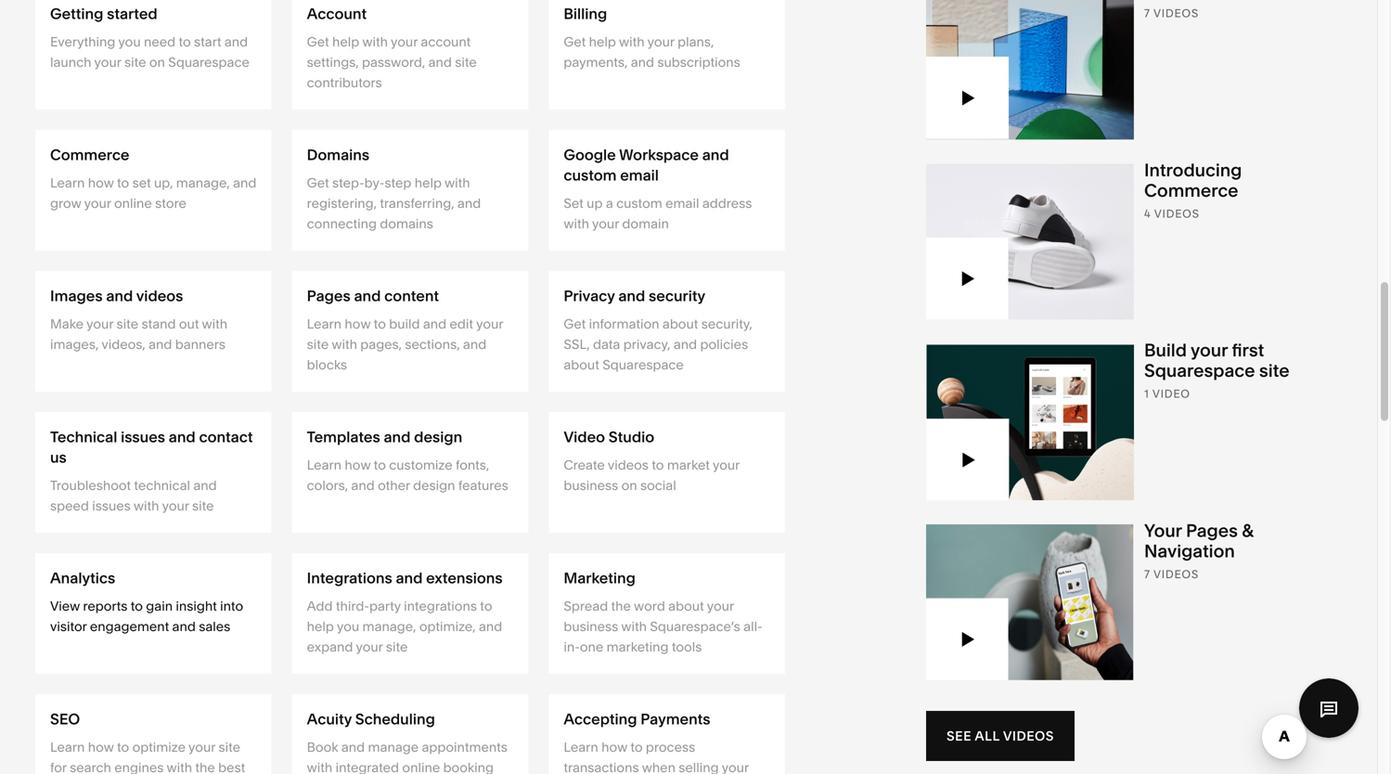 Task type: describe. For each thing, give the bounding box(es) containing it.
blocks
[[307, 357, 347, 373]]

help inside get help with your account settings, password, and site contributors
[[332, 34, 360, 50]]

learn how to customize fonts, colors, and other design features
[[307, 457, 509, 494]]

and inside troubleshoot technical and speed issues with your site
[[193, 478, 217, 494]]

with inside get step-by-step help with registering, transferring, and connecting domains
[[445, 175, 470, 191]]

and left content
[[354, 287, 381, 305]]

up
[[587, 196, 603, 211]]

and inside google workspace and custom email
[[703, 146, 730, 164]]

grow
[[50, 196, 81, 211]]

manage, inside add third-party integrations to help you manage, optimize, and expand your site
[[363, 619, 416, 635]]

video
[[564, 428, 605, 446]]

set
[[564, 196, 584, 211]]

integrations
[[307, 569, 392, 587]]

a
[[606, 196, 614, 211]]

site inside learn how to optimize your site for search engines with the bes
[[219, 740, 240, 755]]

scheduling
[[355, 710, 435, 729]]

into
[[220, 599, 243, 614]]

with inside spread the word about your business with squarespace's all- in-one marketing tools
[[622, 619, 647, 635]]

0 horizontal spatial commerce
[[50, 146, 130, 164]]

to for accepting payments
[[631, 740, 643, 755]]

you inside everything you need to start and launch your site on squarespace
[[118, 34, 141, 50]]

your inside troubleshoot technical and speed issues with your site
[[162, 498, 189, 514]]

to inside everything you need to start and launch your site on squarespace
[[179, 34, 191, 50]]

and inside "learn how to customize fonts, colors, and other design features"
[[351, 478, 375, 494]]

&
[[1243, 520, 1254, 542]]

issues inside troubleshoot technical and speed issues with your site
[[92, 498, 131, 514]]

make your site stand out with images, videos, and banners
[[50, 316, 228, 353]]

videos inside introducing commerce 4 videos
[[1155, 207, 1200, 221]]

sections,
[[405, 337, 460, 353]]

to for templates and design
[[374, 457, 386, 473]]

studio
[[609, 428, 655, 446]]

your inside create videos to market your business on social
[[713, 457, 740, 473]]

how for seo
[[88, 740, 114, 755]]

and inside 'view reports to gain insight into visitor engagement and sales'
[[172, 619, 196, 635]]

to for pages and content
[[374, 316, 386, 332]]

edit
[[450, 316, 474, 332]]

engagement
[[90, 619, 169, 635]]

site inside add third-party integrations to help you manage, optimize, and expand your site
[[386, 639, 408, 655]]

build
[[1145, 339, 1187, 361]]

account
[[307, 5, 367, 23]]

to for analytics
[[131, 599, 143, 614]]

learn how to build and edit your site with pages, sections, and blocks
[[307, 316, 503, 373]]

process
[[646, 740, 696, 755]]

the inside learn how to optimize your site for search engines with the bes
[[195, 760, 215, 774]]

with inside troubleshoot technical and speed issues with your site
[[134, 498, 159, 514]]

get for privacy and security
[[564, 316, 586, 332]]

address
[[703, 196, 752, 211]]

7 inside 'link'
[[1145, 6, 1151, 20]]

business for marketing
[[564, 619, 619, 635]]

your pages & navigation 7 videos
[[1145, 520, 1254, 581]]

you inside add third-party integrations to help you manage, optimize, and expand your site
[[337, 619, 360, 635]]

images
[[50, 287, 103, 305]]

introducing commerce 4 videos
[[1145, 159, 1243, 221]]

squarespace inside get information about security, ssl, data privacy, and policies about squarespace
[[603, 357, 684, 373]]

how for pages and content
[[345, 316, 371, 332]]

google
[[564, 146, 616, 164]]

ssl,
[[564, 337, 590, 353]]

marketing
[[564, 569, 636, 587]]

security,
[[702, 316, 753, 332]]

how for templates and design
[[345, 457, 371, 473]]

set
[[132, 175, 151, 191]]

troubleshoot
[[50, 478, 131, 494]]

learn how to process transactions when selling you
[[564, 740, 749, 774]]

introducing
[[1145, 159, 1243, 181]]

customize
[[389, 457, 453, 473]]

with inside get help with your account settings, password, and site contributors
[[362, 34, 388, 50]]

an ipad showcasing an e-commerce website built with squarespace image
[[927, 340, 1135, 501]]

set up a custom email address with your domain
[[564, 196, 752, 232]]

your inside spread the word about your business with squarespace's all- in-one marketing tools
[[707, 599, 734, 614]]

workspace
[[619, 146, 699, 164]]

step
[[385, 175, 412, 191]]

manage, inside 'learn how to set up, manage, and grow your online store'
[[176, 175, 230, 191]]

images,
[[50, 337, 99, 353]]

0 vertical spatial design
[[414, 428, 463, 446]]

other
[[378, 478, 410, 494]]

and inside get help with your plans, payments, and subscriptions
[[631, 54, 655, 70]]

get help with your account settings, password, and site contributors
[[307, 34, 477, 91]]

and inside everything you need to start and launch your site on squarespace
[[225, 34, 248, 50]]

engines
[[114, 760, 164, 774]]

first
[[1232, 339, 1265, 361]]

videos,
[[102, 337, 146, 353]]

manage
[[368, 740, 419, 755]]

payments,
[[564, 54, 628, 70]]

make
[[50, 316, 84, 332]]

tools
[[672, 639, 702, 655]]

account
[[421, 34, 471, 50]]

email for up
[[666, 196, 700, 211]]

see all videos link
[[927, 711, 1075, 761]]

payments
[[641, 710, 711, 729]]

and inside book and manage appointments with integrated online booking
[[342, 740, 365, 755]]

view reports to gain insight into visitor engagement and sales
[[50, 599, 243, 635]]

with inside "make your site stand out with images, videos, and banners"
[[202, 316, 228, 332]]

sales
[[199, 619, 231, 635]]

online inside book and manage appointments with integrated online booking
[[402, 760, 440, 774]]

1 vertical spatial about
[[564, 357, 600, 373]]

stand
[[142, 316, 176, 332]]

video studio
[[564, 428, 655, 446]]

word
[[634, 599, 666, 614]]

start
[[194, 34, 221, 50]]

out
[[179, 316, 199, 332]]

reports
[[83, 599, 128, 614]]

custom for workspace
[[564, 166, 617, 184]]

integrated
[[336, 760, 399, 774]]

colors,
[[307, 478, 348, 494]]

a person holding a smart phone and looking at a website built with squarespace image
[[927, 521, 1135, 681]]

squarespace's
[[650, 619, 741, 635]]

subscriptions
[[658, 54, 741, 70]]

store
[[155, 196, 187, 211]]

learn for pages and content
[[307, 316, 342, 332]]

7 videos
[[1145, 6, 1200, 20]]

contact
[[199, 428, 253, 446]]

optimize
[[132, 740, 186, 755]]

help inside add third-party integrations to help you manage, optimize, and expand your site
[[307, 619, 334, 635]]

domains
[[307, 146, 370, 164]]

social
[[641, 478, 677, 494]]

squarespace inside everything you need to start and launch your site on squarespace
[[168, 54, 250, 70]]

with inside learn how to build and edit your site with pages, sections, and blocks
[[332, 337, 357, 353]]

commerce inside introducing commerce 4 videos
[[1145, 180, 1239, 201]]

email for workspace
[[620, 166, 659, 184]]

technical issues and contact us
[[50, 428, 253, 467]]

templates
[[307, 428, 380, 446]]

with inside get help with your plans, payments, and subscriptions
[[619, 34, 645, 50]]

selling
[[679, 760, 719, 774]]

site inside build your first squarespace site 1 video
[[1260, 360, 1290, 382]]

get step-by-step help with registering, transferring, and connecting domains
[[307, 175, 481, 232]]

learn for accepting payments
[[564, 740, 599, 755]]

transactions
[[564, 760, 639, 774]]

third-
[[336, 599, 370, 614]]

help inside get help with your plans, payments, and subscriptions
[[589, 34, 616, 50]]

registering,
[[307, 196, 377, 211]]

content
[[385, 287, 439, 305]]



Task type: locate. For each thing, give the bounding box(es) containing it.
templates and design
[[307, 428, 463, 446]]

to left start
[[179, 34, 191, 50]]

learn inside learn how to optimize your site for search engines with the bes
[[50, 740, 85, 755]]

to inside create videos to market your business on social
[[652, 457, 664, 473]]

pages left '&'
[[1187, 520, 1238, 542]]

with down book
[[307, 760, 333, 774]]

get inside get help with your plans, payments, and subscriptions
[[564, 34, 586, 50]]

get for billing
[[564, 34, 586, 50]]

pages up blocks
[[307, 287, 351, 305]]

squarespace up video
[[1145, 360, 1256, 382]]

how up transactions
[[602, 740, 628, 755]]

with up password,
[[362, 34, 388, 50]]

on inside everything you need to start and launch your site on squarespace
[[149, 54, 165, 70]]

how down templates
[[345, 457, 371, 473]]

create videos to market your business on social
[[564, 457, 740, 494]]

get information about security, ssl, data privacy, and policies about squarespace
[[564, 316, 753, 373]]

0 horizontal spatial online
[[114, 196, 152, 211]]

spread
[[564, 599, 608, 614]]

email down workspace
[[620, 166, 659, 184]]

how inside learn how to optimize your site for search engines with the bes
[[88, 740, 114, 755]]

business
[[564, 478, 619, 494], [564, 619, 619, 635]]

1 vertical spatial commerce
[[1145, 180, 1239, 201]]

your
[[391, 34, 418, 50], [648, 34, 675, 50], [94, 54, 121, 70], [84, 196, 111, 211], [592, 216, 619, 232], [86, 316, 113, 332], [476, 316, 503, 332], [1191, 339, 1228, 361], [713, 457, 740, 473], [162, 498, 189, 514], [707, 599, 734, 614], [356, 639, 383, 655], [189, 740, 216, 755]]

with up transferring,
[[445, 175, 470, 191]]

issues down troubleshoot
[[92, 498, 131, 514]]

and right transferring,
[[458, 196, 481, 211]]

with up blocks
[[332, 337, 357, 353]]

1
[[1145, 387, 1150, 401]]

0 horizontal spatial manage,
[[176, 175, 230, 191]]

and inside "make your site stand out with images, videos, and banners"
[[149, 337, 172, 353]]

and right up,
[[233, 175, 257, 191]]

business down create
[[564, 478, 619, 494]]

squarespace down start
[[168, 54, 250, 70]]

create
[[564, 457, 605, 473]]

to up social
[[652, 457, 664, 473]]

everything
[[50, 34, 115, 50]]

and right start
[[225, 34, 248, 50]]

appointments
[[422, 740, 508, 755]]

troubleshoot technical and speed issues with your site
[[50, 478, 217, 514]]

and right technical
[[193, 478, 217, 494]]

and up party
[[396, 569, 423, 587]]

0 vertical spatial pages
[[307, 287, 351, 305]]

the
[[611, 599, 631, 614], [195, 760, 215, 774]]

0 vertical spatial manage,
[[176, 175, 230, 191]]

your inside add third-party integrations to help you manage, optimize, and expand your site
[[356, 639, 383, 655]]

you down started at the left
[[118, 34, 141, 50]]

custom
[[564, 166, 617, 184], [617, 196, 663, 211]]

1 vertical spatial pages
[[1187, 520, 1238, 542]]

0 vertical spatial issues
[[121, 428, 165, 446]]

1 horizontal spatial squarespace
[[603, 357, 684, 373]]

your inside set up a custom email address with your domain
[[592, 216, 619, 232]]

with up the payments,
[[619, 34, 645, 50]]

manage,
[[176, 175, 230, 191], [363, 619, 416, 635]]

and up the 'address'
[[703, 146, 730, 164]]

your left "plans,"
[[648, 34, 675, 50]]

learn inside "learn how to customize fonts, colors, and other design features"
[[307, 457, 342, 473]]

0 vertical spatial the
[[611, 599, 631, 614]]

with up banners
[[202, 316, 228, 332]]

get up the payments,
[[564, 34, 586, 50]]

how for commerce
[[88, 175, 114, 191]]

issues up technical
[[121, 428, 165, 446]]

1 vertical spatial custom
[[617, 196, 663, 211]]

on down need
[[149, 54, 165, 70]]

1 horizontal spatial online
[[402, 760, 440, 774]]

search
[[70, 760, 111, 774]]

help up the payments,
[[589, 34, 616, 50]]

email inside google workspace and custom email
[[620, 166, 659, 184]]

accepting payments
[[564, 710, 711, 729]]

1 horizontal spatial pages
[[1187, 520, 1238, 542]]

see
[[947, 728, 972, 744]]

learn how to optimize your site for search engines with the bes
[[50, 740, 245, 774]]

commerce up 4
[[1145, 180, 1239, 201]]

with inside set up a custom email address with your domain
[[564, 216, 590, 232]]

pages,
[[361, 337, 402, 353]]

your inside everything you need to start and launch your site on squarespace
[[94, 54, 121, 70]]

pages inside your pages & navigation 7 videos
[[1187, 520, 1238, 542]]

your up squarespace's
[[707, 599, 734, 614]]

business up one
[[564, 619, 619, 635]]

the left word
[[611, 599, 631, 614]]

domains
[[380, 216, 434, 232]]

how up the pages,
[[345, 316, 371, 332]]

site inside "make your site stand out with images, videos, and banners"
[[117, 316, 138, 332]]

features
[[459, 478, 509, 494]]

get for account
[[307, 34, 329, 50]]

transferring,
[[380, 196, 455, 211]]

your inside learn how to optimize your site for search engines with the bes
[[189, 740, 216, 755]]

getting started
[[50, 5, 158, 23]]

a pair of white shoes image
[[927, 160, 1135, 320]]

and up customize
[[384, 428, 411, 446]]

view
[[50, 599, 80, 614]]

get up ssl,
[[564, 316, 586, 332]]

and up 'sections,'
[[423, 316, 447, 332]]

business inside create videos to market your business on social
[[564, 478, 619, 494]]

learn up grow
[[50, 175, 85, 191]]

get left step-
[[307, 175, 329, 191]]

with down optimize
[[167, 760, 192, 774]]

online down 'set'
[[114, 196, 152, 211]]

connecting
[[307, 216, 377, 232]]

your inside build your first squarespace site 1 video
[[1191, 339, 1228, 361]]

help
[[332, 34, 360, 50], [589, 34, 616, 50], [415, 175, 442, 191], [307, 619, 334, 635]]

on inside create videos to market your business on social
[[622, 478, 638, 494]]

1 horizontal spatial manage,
[[363, 619, 416, 635]]

2 7 from the top
[[1145, 568, 1151, 581]]

accepting
[[564, 710, 637, 729]]

and up information
[[619, 287, 646, 305]]

billing
[[564, 5, 608, 23]]

how inside learn how to process transactions when selling you
[[602, 740, 628, 755]]

about down security
[[663, 316, 699, 332]]

1 vertical spatial the
[[195, 760, 215, 774]]

to for video studio
[[652, 457, 664, 473]]

about up squarespace's
[[669, 599, 704, 614]]

0 horizontal spatial on
[[149, 54, 165, 70]]

about down ssl,
[[564, 357, 600, 373]]

learn up for
[[50, 740, 85, 755]]

your left 'first'
[[1191, 339, 1228, 361]]

1 vertical spatial design
[[413, 478, 455, 494]]

the inside spread the word about your business with squarespace's all- in-one marketing tools
[[611, 599, 631, 614]]

your down a
[[592, 216, 619, 232]]

learn up transactions
[[564, 740, 599, 755]]

google workspace and custom email
[[564, 146, 730, 184]]

to inside learn how to build and edit your site with pages, sections, and blocks
[[374, 316, 386, 332]]

1 horizontal spatial on
[[622, 478, 638, 494]]

1 vertical spatial manage,
[[363, 619, 416, 635]]

squarespace inside build your first squarespace site 1 video
[[1145, 360, 1256, 382]]

design inside "learn how to customize fonts, colors, and other design features"
[[413, 478, 455, 494]]

with inside learn how to optimize your site for search engines with the bes
[[167, 760, 192, 774]]

your inside 'learn how to set up, manage, and grow your online store'
[[84, 196, 111, 211]]

0 vertical spatial you
[[118, 34, 141, 50]]

your right optimize
[[189, 740, 216, 755]]

how inside learn how to build and edit your site with pages, sections, and blocks
[[345, 316, 371, 332]]

0 vertical spatial business
[[564, 478, 619, 494]]

1 vertical spatial business
[[564, 619, 619, 635]]

manage, up store
[[176, 175, 230, 191]]

1 vertical spatial issues
[[92, 498, 131, 514]]

get inside get help with your account settings, password, and site contributors
[[307, 34, 329, 50]]

help inside get step-by-step help with registering, transferring, and connecting domains
[[415, 175, 442, 191]]

learn for templates and design
[[307, 457, 342, 473]]

all-
[[744, 619, 763, 635]]

to inside add third-party integrations to help you manage, optimize, and expand your site
[[480, 599, 493, 614]]

issues
[[121, 428, 165, 446], [92, 498, 131, 514]]

7 inside your pages & navigation 7 videos
[[1145, 568, 1151, 581]]

commerce up grow
[[50, 146, 130, 164]]

to inside 'view reports to gain insight into visitor engagement and sales'
[[131, 599, 143, 614]]

1 7 from the top
[[1145, 6, 1151, 20]]

get inside get step-by-step help with registering, transferring, and connecting domains
[[307, 175, 329, 191]]

your right edit
[[476, 316, 503, 332]]

an abstract photo of shapes and colors image
[[927, 0, 1135, 140]]

and inside get help with your account settings, password, and site contributors
[[429, 54, 452, 70]]

to inside 'learn how to set up, manage, and grow your online store'
[[117, 175, 129, 191]]

to up the pages,
[[374, 316, 386, 332]]

and left 'contact' on the left
[[169, 428, 196, 446]]

site
[[124, 54, 146, 70], [455, 54, 477, 70], [117, 316, 138, 332], [307, 337, 329, 353], [1260, 360, 1290, 382], [192, 498, 214, 514], [386, 639, 408, 655], [219, 740, 240, 755]]

help up settings,
[[332, 34, 360, 50]]

0 vertical spatial commerce
[[50, 146, 130, 164]]

1 vertical spatial on
[[622, 478, 638, 494]]

with up marketing
[[622, 619, 647, 635]]

and inside add third-party integrations to help you manage, optimize, and expand your site
[[479, 619, 503, 635]]

everything you need to start and launch your site on squarespace
[[50, 34, 250, 70]]

2 vertical spatial about
[[669, 599, 704, 614]]

learn up blocks
[[307, 316, 342, 332]]

business for video studio
[[564, 478, 619, 494]]

custom for up
[[617, 196, 663, 211]]

site inside troubleshoot technical and speed issues with your site
[[192, 498, 214, 514]]

get
[[307, 34, 329, 50], [564, 34, 586, 50], [307, 175, 329, 191], [564, 316, 586, 332]]

7
[[1145, 6, 1151, 20], [1145, 568, 1151, 581]]

learn up colors,
[[307, 457, 342, 473]]

learn for commerce
[[50, 175, 85, 191]]

to up engagement
[[131, 599, 143, 614]]

how for accepting payments
[[602, 740, 628, 755]]

to
[[179, 34, 191, 50], [117, 175, 129, 191], [374, 316, 386, 332], [374, 457, 386, 473], [652, 457, 664, 473], [131, 599, 143, 614], [480, 599, 493, 614], [117, 740, 129, 755], [631, 740, 643, 755]]

and inside technical issues and contact us
[[169, 428, 196, 446]]

help down add
[[307, 619, 334, 635]]

design down customize
[[413, 478, 455, 494]]

and up integrated
[[342, 740, 365, 755]]

1 horizontal spatial commerce
[[1145, 180, 1239, 201]]

1 horizontal spatial the
[[611, 599, 631, 614]]

with down the set
[[564, 216, 590, 232]]

and right the payments,
[[631, 54, 655, 70]]

1 vertical spatial 7
[[1145, 568, 1151, 581]]

with down technical
[[134, 498, 159, 514]]

0 horizontal spatial squarespace
[[168, 54, 250, 70]]

0 vertical spatial custom
[[564, 166, 617, 184]]

your right market
[[713, 457, 740, 473]]

site inside learn how to build and edit your site with pages, sections, and blocks
[[307, 337, 329, 353]]

0 vertical spatial email
[[620, 166, 659, 184]]

squarespace down data privacy,
[[603, 357, 684, 373]]

your down technical
[[162, 498, 189, 514]]

1 vertical spatial online
[[402, 760, 440, 774]]

learn inside learn how to build and edit your site with pages, sections, and blocks
[[307, 316, 342, 332]]

videos
[[1154, 6, 1200, 20], [1155, 207, 1200, 221], [136, 287, 183, 305], [608, 457, 649, 473], [1154, 568, 1200, 581], [1004, 728, 1055, 744]]

learn inside learn how to process transactions when selling you
[[564, 740, 599, 755]]

0 horizontal spatial you
[[118, 34, 141, 50]]

0 vertical spatial 7
[[1145, 6, 1151, 20]]

and right optimize,
[[479, 619, 503, 635]]

your down everything
[[94, 54, 121, 70]]

your inside "make your site stand out with images, videos, and banners"
[[86, 316, 113, 332]]

gain
[[146, 599, 173, 614]]

videos inside create videos to market your business on social
[[608, 457, 649, 473]]

and left policies
[[674, 337, 697, 353]]

pages and content
[[307, 287, 439, 305]]

to down accepting payments
[[631, 740, 643, 755]]

images and videos
[[50, 287, 183, 305]]

0 horizontal spatial pages
[[307, 287, 351, 305]]

with inside book and manage appointments with integrated online booking
[[307, 760, 333, 774]]

technical
[[134, 478, 190, 494]]

to left 'set'
[[117, 175, 129, 191]]

contributors
[[307, 75, 382, 91]]

video
[[1153, 387, 1191, 401]]

business inside spread the word about your business with squarespace's all- in-one marketing tools
[[564, 619, 619, 635]]

with
[[362, 34, 388, 50], [619, 34, 645, 50], [445, 175, 470, 191], [564, 216, 590, 232], [202, 316, 228, 332], [332, 337, 357, 353], [134, 498, 159, 514], [622, 619, 647, 635], [167, 760, 192, 774], [307, 760, 333, 774]]

the right "engines"
[[195, 760, 215, 774]]

0 horizontal spatial email
[[620, 166, 659, 184]]

get up settings,
[[307, 34, 329, 50]]

plans,
[[678, 34, 714, 50]]

help up transferring,
[[415, 175, 442, 191]]

to for commerce
[[117, 175, 129, 191]]

policies
[[701, 337, 749, 353]]

booking
[[443, 760, 494, 774]]

learn how to set up, manage, and grow your online store
[[50, 175, 257, 211]]

issues inside technical issues and contact us
[[121, 428, 165, 446]]

and down account
[[429, 54, 452, 70]]

in-
[[564, 639, 580, 655]]

and up "make your site stand out with images, videos, and banners"
[[106, 287, 133, 305]]

online inside 'learn how to set up, manage, and grow your online store'
[[114, 196, 152, 211]]

and down insight
[[172, 619, 196, 635]]

to inside learn how to process transactions when selling you
[[631, 740, 643, 755]]

0 vertical spatial about
[[663, 316, 699, 332]]

2 business from the top
[[564, 619, 619, 635]]

0 vertical spatial online
[[114, 196, 152, 211]]

your up videos,
[[86, 316, 113, 332]]

1 horizontal spatial you
[[337, 619, 360, 635]]

custom down google at the top of page
[[564, 166, 617, 184]]

on left social
[[622, 478, 638, 494]]

spread the word about your business with squarespace's all- in-one marketing tools
[[564, 599, 763, 655]]

design up customize
[[414, 428, 463, 446]]

to up other
[[374, 457, 386, 473]]

get for domains
[[307, 175, 329, 191]]

how inside "learn how to customize fonts, colors, and other design features"
[[345, 457, 371, 473]]

1 vertical spatial you
[[337, 619, 360, 635]]

to up "engines"
[[117, 740, 129, 755]]

party
[[370, 599, 401, 614]]

your up password,
[[391, 34, 418, 50]]

getting
[[50, 5, 103, 23]]

integrations
[[404, 599, 477, 614]]

settings,
[[307, 54, 359, 70]]

and inside get step-by-step help with registering, transferring, and connecting domains
[[458, 196, 481, 211]]

custom inside google workspace and custom email
[[564, 166, 617, 184]]

how up search
[[88, 740, 114, 755]]

about inside spread the word about your business with squarespace's all- in-one marketing tools
[[669, 599, 704, 614]]

and inside get information about security, ssl, data privacy, and policies about squarespace
[[674, 337, 697, 353]]

and down 'stand'
[[149, 337, 172, 353]]

your right grow
[[84, 196, 111, 211]]

1 horizontal spatial email
[[666, 196, 700, 211]]

0 horizontal spatial the
[[195, 760, 215, 774]]

to inside learn how to optimize your site for search engines with the bes
[[117, 740, 129, 755]]

your
[[1145, 520, 1182, 542]]

custom inside set up a custom email address with your domain
[[617, 196, 663, 211]]

your inside learn how to build and edit your site with pages, sections, and blocks
[[476, 316, 503, 332]]

visitor
[[50, 619, 87, 635]]

you down third-
[[337, 619, 360, 635]]

insight
[[176, 599, 217, 614]]

site inside get help with your account settings, password, and site contributors
[[455, 54, 477, 70]]

custom up domain
[[617, 196, 663, 211]]

add
[[307, 599, 333, 614]]

book
[[307, 740, 338, 755]]

how left 'set'
[[88, 175, 114, 191]]

get inside get information about security, ssl, data privacy, and policies about squarespace
[[564, 316, 586, 332]]

1 vertical spatial email
[[666, 196, 700, 211]]

0 vertical spatial on
[[149, 54, 165, 70]]

your inside get help with your plans, payments, and subscriptions
[[648, 34, 675, 50]]

and inside 'learn how to set up, manage, and grow your online store'
[[233, 175, 257, 191]]

videos inside 'link'
[[1154, 6, 1200, 20]]

build
[[389, 316, 420, 332]]

your inside get help with your account settings, password, and site contributors
[[391, 34, 418, 50]]

videos inside your pages & navigation 7 videos
[[1154, 568, 1200, 581]]

market
[[667, 457, 710, 473]]

privacy
[[564, 287, 615, 305]]

email inside set up a custom email address with your domain
[[666, 196, 700, 211]]

data privacy,
[[593, 337, 671, 353]]

started
[[107, 5, 158, 23]]

site inside everything you need to start and launch your site on squarespace
[[124, 54, 146, 70]]

learn
[[50, 175, 85, 191], [307, 316, 342, 332], [307, 457, 342, 473], [50, 740, 85, 755], [564, 740, 599, 755]]

technical
[[50, 428, 117, 446]]

2 horizontal spatial squarespace
[[1145, 360, 1256, 382]]

and down edit
[[463, 337, 487, 353]]

to down extensions
[[480, 599, 493, 614]]

to for seo
[[117, 740, 129, 755]]

learn inside 'learn how to set up, manage, and grow your online store'
[[50, 175, 85, 191]]

how inside 'learn how to set up, manage, and grow your online store'
[[88, 175, 114, 191]]

domain
[[622, 216, 669, 232]]

and left other
[[351, 478, 375, 494]]

learn for seo
[[50, 740, 85, 755]]

your right expand
[[356, 639, 383, 655]]

to inside "learn how to customize fonts, colors, and other design features"
[[374, 457, 386, 473]]

manage, down party
[[363, 619, 416, 635]]

pages
[[307, 287, 351, 305], [1187, 520, 1238, 542]]

extensions
[[426, 569, 503, 587]]

email up domain
[[666, 196, 700, 211]]

1 business from the top
[[564, 478, 619, 494]]

about
[[663, 316, 699, 332], [564, 357, 600, 373], [669, 599, 704, 614]]

privacy and security
[[564, 287, 706, 305]]

and
[[225, 34, 248, 50], [429, 54, 452, 70], [631, 54, 655, 70], [703, 146, 730, 164], [233, 175, 257, 191], [458, 196, 481, 211], [106, 287, 133, 305], [354, 287, 381, 305], [619, 287, 646, 305], [423, 316, 447, 332], [149, 337, 172, 353], [463, 337, 487, 353], [674, 337, 697, 353], [169, 428, 196, 446], [384, 428, 411, 446], [193, 478, 217, 494], [351, 478, 375, 494], [396, 569, 423, 587], [172, 619, 196, 635], [479, 619, 503, 635], [342, 740, 365, 755]]



Task type: vqa. For each thing, say whether or not it's contained in the screenshot.
with within Get step-by-step help with registering, transferring, and connecting domains
yes



